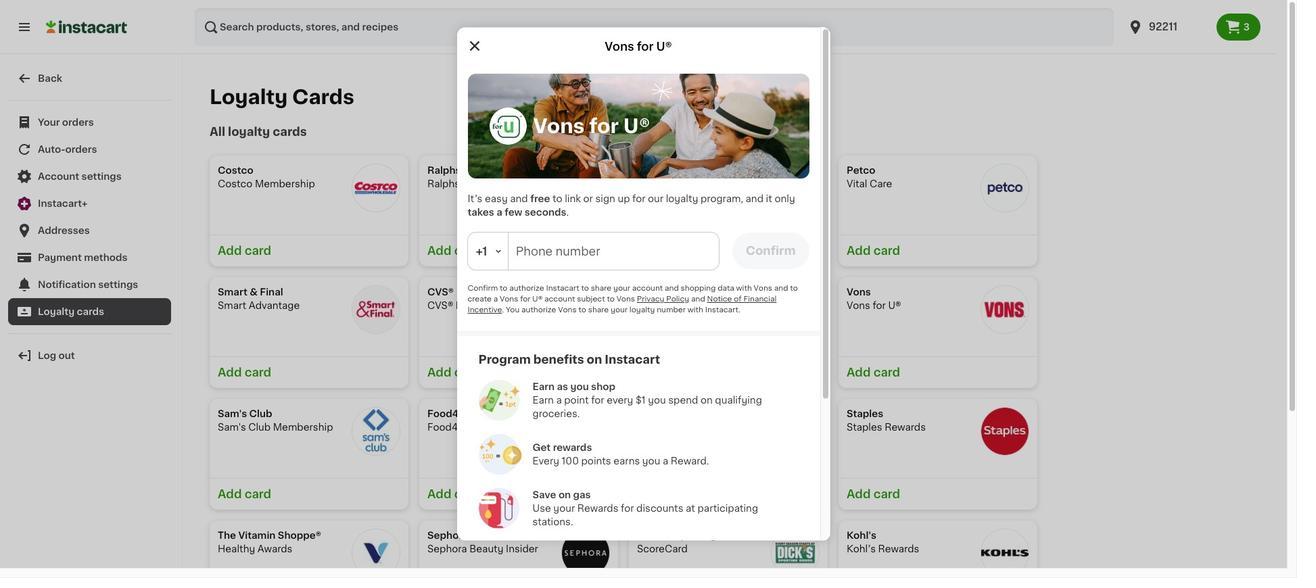 Task type: describe. For each thing, give the bounding box(es) containing it.
our
[[648, 194, 664, 203]]

card for &
[[245, 367, 271, 378]]

vons vons for u®
[[847, 288, 902, 311]]

u® inside "vons vons for u®"
[[889, 301, 902, 311]]

cvs® image
[[562, 286, 610, 334]]

program
[[479, 354, 531, 365]]

settings for account settings
[[82, 172, 122, 181]]

number
[[657, 306, 686, 314]]

2 sam's from the top
[[218, 423, 246, 432]]

spend
[[669, 396, 699, 405]]

or
[[584, 194, 593, 203]]

earn as you shop earn a point for every $1 you spend on qualifying groceries.
[[533, 382, 762, 419]]

add for costco costco membership
[[218, 246, 242, 256]]

beauty
[[470, 545, 504, 554]]

point
[[565, 396, 589, 405]]

awards
[[258, 545, 293, 554]]

u® inside albertsons albertsons for u®
[[707, 301, 720, 311]]

1 smart from the top
[[218, 288, 248, 297]]

loyalty for loyalty cards
[[38, 307, 75, 317]]

every
[[533, 456, 560, 466]]

earn as you shop image
[[479, 379, 522, 422]]

auto-
[[38, 145, 65, 154]]

loyalty for loyalty cards
[[210, 87, 288, 107]]

rewards for gelson's gelson's rewards
[[681, 179, 722, 189]]

instacart+
[[38, 199, 88, 208]]

2 cvs® from the top
[[428, 301, 454, 311]]

instacart for authorize
[[546, 285, 580, 292]]

your
[[38, 118, 60, 127]]

instacart for on
[[605, 354, 661, 365]]

dick's sporting goods image
[[771, 529, 820, 578]]

methods
[[84, 253, 128, 263]]

insider
[[506, 545, 539, 554]]

link
[[565, 194, 581, 203]]

. inside it's easy and free to link or sign up for our loyalty program, and it only takes a few seconds .
[[567, 207, 569, 217]]

sign
[[596, 194, 616, 203]]

instacart logo image
[[46, 19, 127, 35]]

gas
[[574, 490, 591, 500]]

membership inside the sam's club sam's club membership
[[273, 423, 333, 432]]

2 ralphs from the top
[[428, 179, 460, 189]]

a inside it's easy and free to link or sign up for our loyalty program, and it only takes a few seconds .
[[497, 207, 503, 217]]

staples image
[[981, 407, 1030, 456]]

financial
[[744, 295, 777, 303]]

add card for club
[[218, 489, 271, 500]]

incentive
[[468, 306, 502, 314]]

instacart+ link
[[8, 190, 171, 217]]

shop
[[591, 382, 616, 391]]

and up privacy policy and
[[665, 285, 679, 292]]

card for costco
[[245, 246, 271, 256]]

1 costco from the top
[[218, 166, 254, 175]]

0 vertical spatial club
[[249, 409, 272, 419]]

a inside confirm to authorize instacart to share your account and shopping data with vons and to create a vons for u®  account subject to vons
[[494, 295, 498, 303]]

add card button for petco vital care
[[839, 235, 1038, 267]]

0 vertical spatial on
[[587, 354, 603, 365]]

0 horizontal spatial account
[[545, 295, 575, 303]]

share for vons
[[589, 306, 609, 314]]

program benefits on instacart
[[479, 354, 661, 365]]

card for club
[[245, 489, 271, 500]]

authorize for to
[[510, 285, 545, 292]]

payment methods link
[[8, 244, 171, 271]]

privacy
[[637, 295, 665, 303]]

for inside earn as you shop earn a point for every $1 you spend on qualifying groceries.
[[592, 396, 605, 405]]

loyalty cards
[[210, 87, 354, 107]]

food4less image
[[562, 407, 610, 456]]

1 staples from the top
[[847, 409, 884, 419]]

and left it
[[746, 194, 764, 203]]

every
[[607, 396, 634, 405]]

3 button
[[1217, 14, 1261, 41]]

your inside save on gas use your rewards for discounts at participating stations.
[[554, 504, 575, 513]]

petco
[[847, 166, 876, 175]]

seconds
[[525, 207, 567, 217]]

confirm to authorize instacart to share your account and shopping data with vons and to create a vons for u®  account subject to vons
[[468, 285, 798, 303]]

takes
[[468, 207, 495, 217]]

confirm
[[468, 285, 498, 292]]

create
[[468, 295, 492, 303]]

back link
[[8, 65, 171, 92]]

log out link
[[8, 342, 171, 369]]

rewards inside save on gas use your rewards for discounts at participating stations.
[[578, 504, 619, 513]]

gelson's image
[[771, 164, 820, 212]]

add for albertsons albertsons for u®
[[637, 367, 661, 378]]

out
[[59, 351, 75, 361]]

share for instacart
[[591, 285, 612, 292]]

of
[[734, 295, 742, 303]]

free
[[531, 194, 550, 203]]

points
[[582, 456, 612, 466]]

at
[[686, 504, 696, 513]]

1 vertical spatial with
[[688, 306, 704, 314]]

0 vertical spatial account
[[633, 285, 663, 292]]

add card for &
[[218, 367, 271, 378]]

the
[[218, 531, 236, 541]]

discounts
[[637, 504, 684, 513]]

the wine shop image
[[771, 407, 820, 456]]

add card button for cvs® cvs® extracare®
[[420, 357, 619, 388]]

2 costco from the top
[[218, 179, 253, 189]]

you
[[506, 306, 520, 314]]

ralphs image
[[562, 164, 610, 212]]

account settings
[[38, 172, 122, 181]]

rewards
[[553, 443, 592, 452]]

add card for ralphs
[[428, 246, 481, 256]]

add for ralphs ralphs rewards
[[428, 246, 452, 256]]

add for staples staples rewards
[[847, 489, 871, 500]]

cards
[[292, 87, 354, 107]]

auto-orders link
[[8, 136, 171, 163]]

stations.
[[533, 517, 574, 527]]

1 vertical spatial club
[[249, 423, 271, 432]]

0 vertical spatial you
[[571, 382, 589, 391]]

qualifying
[[715, 396, 762, 405]]

notice of financial incentive
[[468, 295, 777, 314]]

notification
[[38, 280, 96, 290]]

u® inside confirm to authorize instacart to share your account and shopping data with vons and to create a vons for u®  account subject to vons
[[533, 295, 543, 303]]

Select a country button
[[468, 232, 508, 270]]

1 ralphs from the top
[[428, 166, 461, 175]]

food4less food4less rewards
[[428, 409, 524, 432]]

2 food4less from the top
[[428, 423, 481, 432]]

card for vital
[[874, 246, 901, 256]]

to inside it's easy and free to link or sign up for our loyalty program, and it only takes a few seconds .
[[553, 194, 563, 203]]

get rewards image
[[479, 433, 522, 476]]

for inside confirm to authorize instacart to share your account and shopping data with vons and to create a vons for u®  account subject to vons
[[521, 295, 531, 303]]

card for albertsons
[[664, 367, 691, 378]]

1 earn from the top
[[533, 382, 555, 391]]

2 smart from the top
[[218, 301, 246, 311]]

up
[[618, 194, 630, 203]]

card for cvs®
[[454, 367, 481, 378]]

sporting
[[675, 531, 717, 541]]

addresses
[[38, 226, 90, 235]]

account settings link
[[8, 163, 171, 190]]

add for petco vital care
[[847, 246, 871, 256]]

1 cvs® from the top
[[428, 288, 454, 297]]

0 horizontal spatial loyalty
[[228, 127, 270, 137]]

benefits
[[534, 354, 584, 365]]

all loyalty cards
[[210, 127, 307, 137]]

2 albertsons from the top
[[637, 301, 689, 311]]

vital
[[847, 179, 868, 189]]

as
[[557, 382, 568, 391]]

smart & final image
[[352, 286, 401, 334]]

staples staples rewards
[[847, 409, 926, 432]]

2 sephora from the top
[[428, 545, 467, 554]]

notice
[[708, 295, 733, 303]]

100
[[562, 456, 579, 466]]

your orders
[[38, 118, 94, 127]]

loyalty inside it's easy and free to link or sign up for our loyalty program, and it only takes a few seconds .
[[666, 194, 699, 203]]

3
[[1244, 22, 1251, 32]]

add card button for food4less food4less rewards
[[420, 478, 619, 510]]

get rewards every 100 points earns you a reward.
[[533, 443, 709, 466]]

card for vons
[[874, 367, 901, 378]]

it's easy and free to link or sign up for our loyalty program, and it only takes a few seconds .
[[468, 194, 798, 217]]

add card button for staples staples rewards
[[839, 478, 1038, 510]]

add card for albertsons
[[637, 367, 691, 378]]

save
[[533, 490, 557, 500]]

goods
[[719, 531, 752, 541]]

card for ralphs
[[454, 246, 481, 256]]



Task type: locate. For each thing, give the bounding box(es) containing it.
1 vertical spatial you
[[648, 396, 666, 405]]

loyalty up all loyalty cards
[[210, 87, 288, 107]]

policy
[[667, 295, 690, 303]]

you right the earns
[[643, 456, 661, 466]]

costco costco membership
[[218, 166, 315, 189]]

1 vertical spatial .
[[502, 306, 504, 314]]

rewards inside gelson's gelson's rewards
[[681, 179, 722, 189]]

0 vertical spatial orders
[[62, 118, 94, 127]]

1 vertical spatial smart
[[218, 301, 246, 311]]

loyalty inside loyalty cards link
[[38, 307, 75, 317]]

your inside confirm to authorize instacart to share your account and shopping data with vons and to create a vons for u®  account subject to vons
[[614, 285, 631, 292]]

2 staples from the top
[[847, 423, 883, 432]]

and up financial
[[775, 285, 789, 292]]

rewards for food4less food4less rewards
[[483, 423, 524, 432]]

add card button for costco costco membership
[[210, 235, 409, 267]]

club
[[249, 409, 272, 419], [249, 423, 271, 432]]

. down link on the top of page
[[567, 207, 569, 217]]

only
[[775, 194, 796, 203]]

1 vertical spatial vons for u®
[[534, 116, 651, 135]]

settings inside 'link'
[[82, 172, 122, 181]]

your for account
[[614, 285, 631, 292]]

authorize right you
[[522, 306, 557, 314]]

addresses link
[[8, 217, 171, 244]]

account
[[38, 172, 79, 181]]

instacart up subject
[[546, 285, 580, 292]]

1 vertical spatial your
[[611, 306, 628, 314]]

card up '&'
[[245, 246, 271, 256]]

add
[[218, 246, 242, 256], [428, 246, 452, 256], [847, 246, 871, 256], [218, 367, 242, 378], [428, 367, 452, 378], [637, 367, 661, 378], [847, 367, 871, 378], [218, 489, 242, 500], [428, 489, 452, 500], [847, 489, 871, 500]]

2 vertical spatial loyalty
[[630, 306, 655, 314]]

for inside save on gas use your rewards for discounts at participating stations.
[[621, 504, 634, 513]]

loyalty down privacy
[[630, 306, 655, 314]]

rewards for ralphs ralphs rewards
[[463, 179, 504, 189]]

loyalty down notification
[[38, 307, 75, 317]]

0 vertical spatial loyalty
[[210, 87, 288, 107]]

2 vertical spatial your
[[554, 504, 575, 513]]

0 horizontal spatial loyalty
[[38, 307, 75, 317]]

card down 'program'
[[454, 367, 481, 378]]

it's
[[468, 194, 483, 203]]

your
[[614, 285, 631, 292], [611, 306, 628, 314], [554, 504, 575, 513]]

u®
[[657, 41, 673, 52], [624, 116, 651, 135], [533, 295, 543, 303], [707, 301, 720, 311], [889, 301, 902, 311]]

advantage
[[249, 301, 300, 311]]

loyalty cards
[[38, 307, 104, 317]]

1 vertical spatial orders
[[65, 145, 97, 154]]

add card up the sam's club sam's club membership
[[218, 367, 271, 378]]

1 horizontal spatial on
[[587, 354, 603, 365]]

instacart up shop
[[605, 354, 661, 365]]

sam's club sam's club membership
[[218, 409, 333, 432]]

rewards inside food4less food4less rewards
[[483, 423, 524, 432]]

add card button for vons vons for u®
[[839, 357, 1038, 388]]

2 earn from the top
[[533, 396, 554, 405]]

shopping
[[681, 285, 716, 292]]

dick's
[[637, 531, 672, 541]]

1 horizontal spatial .
[[567, 207, 569, 217]]

sephora image
[[562, 529, 610, 578]]

0 vertical spatial cards
[[273, 127, 307, 137]]

cvs®
[[428, 288, 454, 297], [428, 301, 454, 311]]

save on gas use your rewards for discounts at participating stations.
[[533, 490, 759, 527]]

add for smart & final smart advantage
[[218, 367, 242, 378]]

vons image
[[981, 286, 1030, 334]]

smart left advantage
[[218, 301, 246, 311]]

orders for auto-orders
[[65, 145, 97, 154]]

you inside 'get rewards every 100 points earns you a reward.'
[[643, 456, 661, 466]]

1 horizontal spatial cards
[[273, 127, 307, 137]]

rewards inside staples staples rewards
[[885, 423, 926, 432]]

smart left '&'
[[218, 288, 248, 297]]

for inside it's easy and free to link or sign up for our loyalty program, and it only takes a few seconds .
[[633, 194, 646, 203]]

. left you
[[502, 306, 504, 314]]

notice of financial incentive link
[[468, 295, 777, 314]]

0 vertical spatial membership
[[255, 179, 315, 189]]

card
[[245, 246, 271, 256], [454, 246, 481, 256], [874, 246, 901, 256], [245, 367, 271, 378], [454, 367, 481, 378], [664, 367, 691, 378], [874, 367, 901, 378], [245, 489, 271, 500], [454, 489, 481, 500], [874, 489, 901, 500]]

earns
[[614, 456, 640, 466]]

sephora sephora beauty insider
[[428, 531, 539, 554]]

add card for costco
[[218, 246, 271, 256]]

add card down 'program'
[[428, 367, 481, 378]]

orders up account settings
[[65, 145, 97, 154]]

1 vertical spatial settings
[[98, 280, 138, 290]]

payment
[[38, 253, 82, 263]]

&
[[250, 288, 258, 297]]

0 vertical spatial cvs®
[[428, 288, 454, 297]]

petco vital care
[[847, 166, 893, 189]]

on inside earn as you shop earn a point for every $1 you spend on qualifying groceries.
[[701, 396, 713, 405]]

staples
[[847, 409, 884, 419], [847, 423, 883, 432]]

0 vertical spatial instacart
[[546, 285, 580, 292]]

0 vertical spatial .
[[567, 207, 569, 217]]

add card button for ralphs ralphs rewards
[[420, 235, 619, 267]]

0 vertical spatial sephora
[[428, 531, 469, 541]]

1 sephora from the top
[[428, 531, 469, 541]]

smart
[[218, 288, 248, 297], [218, 301, 246, 311]]

instacart
[[546, 285, 580, 292], [605, 354, 661, 365]]

1 vertical spatial cards
[[77, 307, 104, 317]]

extracare®
[[456, 301, 509, 311]]

authorize
[[510, 285, 545, 292], [522, 306, 557, 314]]

card up staples staples rewards on the right
[[874, 367, 901, 378]]

add card up the vitamin
[[218, 489, 271, 500]]

add for cvs® cvs® extracare®
[[428, 367, 452, 378]]

0 horizontal spatial .
[[502, 306, 504, 314]]

healthy
[[218, 545, 255, 554]]

0 vertical spatial staples
[[847, 409, 884, 419]]

and down shopping
[[692, 295, 706, 303]]

your for loyalty
[[611, 306, 628, 314]]

1 sam's from the top
[[218, 409, 247, 419]]

loyalty
[[210, 87, 288, 107], [38, 307, 75, 317]]

kohl's kohl's rewards
[[847, 531, 920, 554]]

add up the the
[[218, 489, 242, 500]]

instacart inside confirm to authorize instacart to share your account and shopping data with vons and to create a vons for u®  account subject to vons
[[546, 285, 580, 292]]

your up stations. at the left of the page
[[554, 504, 575, 513]]

kohl's
[[847, 531, 877, 541]]

0 horizontal spatial instacart
[[546, 285, 580, 292]]

1 gelson's from the top
[[637, 166, 680, 175]]

1 horizontal spatial loyalty
[[630, 306, 655, 314]]

dick's sporting goods scorecard
[[637, 531, 752, 554]]

card up sephora sephora beauty insider
[[454, 489, 481, 500]]

cards down notification settings link
[[77, 307, 104, 317]]

account up privacy
[[633, 285, 663, 292]]

0 vertical spatial gelson's
[[637, 166, 680, 175]]

account left subject
[[545, 295, 575, 303]]

authorize for you
[[522, 306, 557, 314]]

gelson's gelson's rewards
[[637, 166, 722, 189]]

2 vertical spatial you
[[643, 456, 661, 466]]

2 horizontal spatial loyalty
[[666, 194, 699, 203]]

rewards for staples staples rewards
[[885, 423, 926, 432]]

settings for notification settings
[[98, 280, 138, 290]]

with inside confirm to authorize instacart to share your account and shopping data with vons and to create a vons for u®  account subject to vons
[[737, 285, 752, 292]]

settings up instacart+ link
[[82, 172, 122, 181]]

it
[[766, 194, 773, 203]]

0 vertical spatial your
[[614, 285, 631, 292]]

0 vertical spatial share
[[591, 285, 612, 292]]

authorize up you
[[510, 285, 545, 292]]

sam's
[[218, 409, 247, 419], [218, 423, 246, 432]]

with down policy in the right bottom of the page
[[688, 306, 704, 314]]

settings
[[82, 172, 122, 181], [98, 280, 138, 290]]

add up food4less food4less rewards
[[428, 367, 452, 378]]

cards down loyalty cards in the top of the page
[[273, 127, 307, 137]]

add card for vons
[[847, 367, 901, 378]]

Phone number telephone field
[[508, 232, 719, 270]]

0 horizontal spatial on
[[559, 490, 571, 500]]

card up kohl's kohl's rewards
[[874, 489, 901, 500]]

add for sam's club sam's club membership
[[218, 489, 242, 500]]

loyalty right all
[[228, 127, 270, 137]]

albertsons image
[[771, 286, 820, 334]]

a up incentive
[[494, 295, 498, 303]]

a inside 'get rewards every 100 points earns you a reward.'
[[663, 456, 669, 466]]

save on gas image
[[479, 487, 522, 530]]

rewards inside ralphs ralphs rewards
[[463, 179, 504, 189]]

1 horizontal spatial instacart
[[605, 354, 661, 365]]

the vitamin shoppe® image
[[352, 529, 401, 578]]

rewards for kohl's kohl's rewards
[[879, 545, 920, 554]]

sephora
[[428, 531, 469, 541], [428, 545, 467, 554]]

0 vertical spatial settings
[[82, 172, 122, 181]]

costco image
[[352, 164, 401, 212]]

card for staples
[[874, 489, 901, 500]]

add up smart & final smart advantage
[[218, 246, 242, 256]]

1 vertical spatial account
[[545, 295, 575, 303]]

a
[[497, 207, 503, 217], [494, 295, 498, 303], [557, 396, 562, 405], [663, 456, 669, 466]]

you
[[571, 382, 589, 391], [648, 396, 666, 405], [643, 456, 661, 466]]

food4less
[[428, 409, 482, 419], [428, 423, 481, 432]]

add card up kohl's
[[847, 489, 901, 500]]

authorize inside confirm to authorize instacart to share your account and shopping data with vons and to create a vons for u®  account subject to vons
[[510, 285, 545, 292]]

add up kohl's
[[847, 489, 871, 500]]

+1
[[476, 246, 488, 256]]

0 vertical spatial sam's
[[218, 409, 247, 419]]

add card for staples
[[847, 489, 901, 500]]

add up "vons vons for u®"
[[847, 246, 871, 256]]

with
[[737, 285, 752, 292], [688, 306, 704, 314]]

add card up confirm
[[428, 246, 481, 256]]

a down easy
[[497, 207, 503, 217]]

you up point
[[571, 382, 589, 391]]

0 vertical spatial authorize
[[510, 285, 545, 292]]

add card up staples staples rewards on the right
[[847, 367, 901, 378]]

1 vertical spatial loyalty
[[666, 194, 699, 203]]

add card button for smart & final smart advantage
[[210, 357, 409, 388]]

1 horizontal spatial loyalty
[[210, 87, 288, 107]]

on right spend at bottom right
[[701, 396, 713, 405]]

card up "vons vons for u®"
[[874, 246, 901, 256]]

membership
[[255, 179, 315, 189], [273, 423, 333, 432]]

1 horizontal spatial with
[[737, 285, 752, 292]]

0 vertical spatial with
[[737, 285, 752, 292]]

shoppe®
[[278, 531, 321, 541]]

easy
[[485, 194, 508, 203]]

add card up sephora sephora beauty insider
[[428, 489, 481, 500]]

add left save on gas "image"
[[428, 489, 452, 500]]

groceries.
[[533, 409, 580, 419]]

add up earn as you shop earn a point for every $1 you spend on qualifying groceries.
[[637, 367, 661, 378]]

2 gelson's from the top
[[637, 179, 678, 189]]

1 vertical spatial on
[[701, 396, 713, 405]]

rewards inside kohl's kohl's rewards
[[879, 545, 920, 554]]

card for food4less
[[454, 489, 481, 500]]

1 vertical spatial share
[[589, 306, 609, 314]]

your up 'notice of financial incentive' link
[[614, 285, 631, 292]]

0 vertical spatial food4less
[[428, 409, 482, 419]]

ralphs ralphs rewards
[[428, 166, 504, 189]]

1 vertical spatial costco
[[218, 179, 253, 189]]

earn up "groceries." at the left bottom
[[533, 396, 554, 405]]

1 vertical spatial membership
[[273, 423, 333, 432]]

add card for food4less
[[428, 489, 481, 500]]

0 vertical spatial smart
[[218, 288, 248, 297]]

card up spend at bottom right
[[664, 367, 691, 378]]

on inside save on gas use your rewards for discounts at participating stations.
[[559, 490, 571, 500]]

add left '+1'
[[428, 246, 452, 256]]

0 horizontal spatial with
[[688, 306, 704, 314]]

2 vertical spatial on
[[559, 490, 571, 500]]

1 vertical spatial instacart
[[605, 354, 661, 365]]

a up "groceries." at the left bottom
[[557, 396, 562, 405]]

orders for your orders
[[62, 118, 94, 127]]

notification settings link
[[8, 271, 171, 298]]

data
[[718, 285, 735, 292]]

1 vertical spatial loyalty
[[38, 307, 75, 317]]

0 vertical spatial vons for u®
[[605, 41, 673, 52]]

payment methods
[[38, 253, 128, 263]]

with up of
[[737, 285, 752, 292]]

1 albertsons from the top
[[637, 288, 691, 297]]

card up the vitamin
[[245, 489, 271, 500]]

card up confirm
[[454, 246, 481, 256]]

vons for u® image
[[490, 107, 527, 144]]

1 vertical spatial albertsons
[[637, 301, 689, 311]]

a left the reward.
[[663, 456, 669, 466]]

a inside earn as you shop earn a point for every $1 you spend on qualifying groceries.
[[557, 396, 562, 405]]

petco image
[[981, 164, 1030, 212]]

loyalty cards link
[[8, 298, 171, 325]]

program,
[[701, 194, 744, 203]]

1 horizontal spatial account
[[633, 285, 663, 292]]

1 vertical spatial sam's
[[218, 423, 246, 432]]

add card button for albertsons albertsons for u®
[[629, 357, 828, 388]]

on up shop
[[587, 354, 603, 365]]

2 horizontal spatial on
[[701, 396, 713, 405]]

share inside confirm to authorize instacart to share your account and shopping data with vons and to create a vons for u®  account subject to vons
[[591, 285, 612, 292]]

1 vertical spatial cvs®
[[428, 301, 454, 311]]

0 vertical spatial earn
[[533, 382, 555, 391]]

earn left as
[[533, 382, 555, 391]]

share down subject
[[589, 306, 609, 314]]

instacart.
[[706, 306, 741, 314]]

loyalty down gelson's gelson's rewards
[[666, 194, 699, 203]]

add for food4less food4less rewards
[[428, 489, 452, 500]]

vitamin
[[239, 531, 276, 541]]

1 vertical spatial earn
[[533, 396, 554, 405]]

orders up auto-orders
[[62, 118, 94, 127]]

1 vertical spatial ralphs
[[428, 179, 460, 189]]

add up staples staples rewards on the right
[[847, 367, 871, 378]]

add for vons vons for u®
[[847, 367, 871, 378]]

0 vertical spatial loyalty
[[228, 127, 270, 137]]

0 horizontal spatial cards
[[77, 307, 104, 317]]

add card button for sam's club sam's club membership
[[210, 478, 409, 510]]

0 vertical spatial costco
[[218, 166, 254, 175]]

1 vertical spatial authorize
[[522, 306, 557, 314]]

. you authorize vons to share your loyalty number with instacart.
[[502, 306, 741, 314]]

for inside "vons vons for u®"
[[873, 301, 886, 311]]

add card up earn as you shop earn a point for every $1 you spend on qualifying groceries.
[[637, 367, 691, 378]]

1 vertical spatial gelson's
[[637, 179, 678, 189]]

card up the sam's club sam's club membership
[[245, 367, 271, 378]]

settings down methods
[[98, 280, 138, 290]]

and up few
[[510, 194, 528, 203]]

notification settings
[[38, 280, 138, 290]]

privacy policy link
[[637, 295, 690, 303]]

on left "gas"
[[559, 490, 571, 500]]

the vitamin shoppe® healthy awards
[[218, 531, 321, 554]]

for inside albertsons albertsons for u®
[[692, 301, 705, 311]]

1 vertical spatial staples
[[847, 423, 883, 432]]

your down confirm to authorize instacart to share your account and shopping data with vons and to create a vons for u®  account subject to vons
[[611, 306, 628, 314]]

add card for cvs®
[[428, 367, 481, 378]]

and
[[510, 194, 528, 203], [746, 194, 764, 203], [665, 285, 679, 292], [775, 285, 789, 292], [692, 295, 706, 303]]

get
[[533, 443, 551, 452]]

you right $1
[[648, 396, 666, 405]]

reward.
[[671, 456, 709, 466]]

1 vertical spatial sephora
[[428, 545, 467, 554]]

add card for vital
[[847, 246, 901, 256]]

earn
[[533, 382, 555, 391], [533, 396, 554, 405]]

0 vertical spatial ralphs
[[428, 166, 461, 175]]

add card up '&'
[[218, 246, 271, 256]]

albertsons albertsons for u®
[[637, 288, 720, 311]]

kohl's image
[[981, 529, 1030, 578]]

few
[[505, 207, 523, 217]]

add card up "vons vons for u®"
[[847, 246, 901, 256]]

sam's club image
[[352, 407, 401, 456]]

add up the sam's club sam's club membership
[[218, 367, 242, 378]]

membership inside 'costco costco membership'
[[255, 179, 315, 189]]

share up subject
[[591, 285, 612, 292]]

1 food4less from the top
[[428, 409, 482, 419]]

1 vertical spatial food4less
[[428, 423, 481, 432]]

your orders link
[[8, 109, 171, 136]]

0 vertical spatial albertsons
[[637, 288, 691, 297]]



Task type: vqa. For each thing, say whether or not it's contained in the screenshot.
Staples ADD CARD
yes



